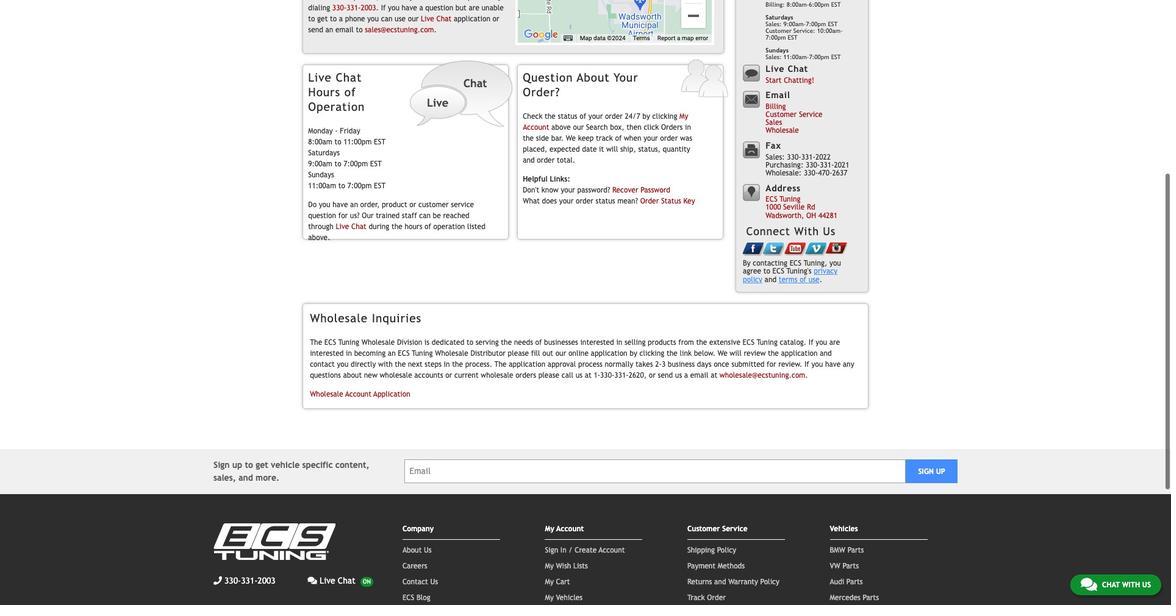 Task type: vqa. For each thing, say whether or not it's contained in the screenshot.


Task type: locate. For each thing, give the bounding box(es) containing it.
selling
[[625, 338, 646, 347]]

mercedes
[[830, 594, 861, 603]]

helpful links: don't know your password? recover password what does your order status mean? order status key
[[523, 175, 695, 206]]

or inside application or send an email to
[[493, 14, 500, 23]]

. down catalog.
[[806, 371, 808, 380]]

0 vertical spatial we
[[566, 134, 576, 143]]

account
[[523, 123, 549, 132], [345, 391, 372, 399], [556, 525, 584, 534], [599, 546, 625, 555]]

can up sales@ecstuning.com
[[381, 14, 393, 23]]

you right the review. at bottom right
[[812, 360, 823, 369]]

or down 2-
[[649, 371, 656, 380]]

0 horizontal spatial vehicles
[[556, 594, 583, 603]]

about
[[577, 71, 610, 84], [403, 546, 422, 555]]

can inside . if you have a question but are unable to get to a phone you can use our
[[381, 14, 393, 23]]

sundays
[[766, 47, 789, 54], [308, 171, 334, 179]]

0 vertical spatial service
[[799, 110, 823, 119]]

1 horizontal spatial with
[[1122, 581, 1140, 590]]

application inside application or send an email to
[[454, 14, 491, 23]]

sign in / create account link
[[545, 546, 625, 555]]

order,
[[360, 201, 380, 209]]

question
[[523, 71, 573, 84]]

if inside . if you have a question but are unable to get to a phone you can use our
[[381, 3, 386, 12]]

0 vertical spatial use
[[395, 14, 406, 23]]

1 horizontal spatial at
[[711, 371, 718, 380]]

0 horizontal spatial the
[[310, 338, 322, 347]]

1 vertical spatial will
[[730, 349, 742, 358]]

status up above
[[558, 112, 578, 121]]

and inside sign up to get vehicle specific content, sales, and more.
[[239, 473, 253, 483]]

have left any
[[825, 360, 841, 369]]

1 vertical spatial by
[[630, 349, 637, 358]]

clicking up the orders
[[653, 112, 677, 121]]

placed,
[[523, 145, 547, 154]]

link
[[680, 349, 692, 358]]

hours
[[308, 85, 341, 99]]

our down businesses
[[556, 349, 566, 358]]

recover password link
[[613, 186, 671, 195]]

do you have an order, product or customer service question for us? our trained staff can be reached through
[[308, 201, 474, 231]]

up for sign up
[[936, 468, 946, 476]]

330-331-2003 inside 330-331-2003 link
[[225, 576, 276, 586]]

are
[[469, 3, 480, 12], [830, 338, 840, 347]]

comments image
[[308, 577, 317, 585], [1081, 578, 1098, 592]]

330-331-2003 up phone
[[332, 3, 376, 12]]

an inside application or send an email to
[[326, 25, 333, 34]]

what
[[523, 197, 540, 206]]

up
[[232, 460, 242, 470], [936, 468, 946, 476]]

by inside the ecs tuning wholesale division is dedicated to serving the needs of businesses interested in selling products from the extensive ecs tuning catalog. if you are interested in becoming an ecs tuning wholesale distributor please fill out our online application by clicking the link below. we will review the application and contact you directly with the next steps in the process. the application approval process normally takes 2-3 business days once submitted for review. if you have any questions about new wholesale accounts or current wholesale orders please call us at
[[630, 349, 637, 358]]

in up was
[[685, 123, 691, 132]]

ecs inside address ecs tuning 1000 seville rd wadsworth, oh 44281
[[766, 195, 778, 204]]

est right 11:00pm
[[374, 138, 386, 146]]

0 horizontal spatial we
[[566, 134, 576, 143]]

get up more.
[[256, 460, 268, 470]]

wholesale account application link
[[310, 391, 410, 399]]

0 horizontal spatial send
[[308, 25, 323, 34]]

7:00pm down 10:00am-
[[809, 54, 830, 61]]

0 horizontal spatial policy
[[717, 546, 736, 555]]

saturdays down billing:
[[766, 14, 794, 21]]

reached
[[443, 212, 470, 220]]

sign inside sign up "button"
[[919, 468, 934, 476]]

est down 6:00pm
[[828, 21, 838, 28]]

interested up the contact
[[310, 349, 344, 358]]

live chat bubbles image
[[409, 59, 514, 128]]

use inside . if you have a question but are unable to get to a phone you can use our
[[395, 14, 406, 23]]

1 horizontal spatial email
[[691, 371, 709, 380]]

1-330-331-2620, link
[[594, 371, 647, 380]]

1 horizontal spatial will
[[730, 349, 742, 358]]

wholesale inside email billing customer service sales wholesale
[[766, 127, 799, 135]]

we
[[566, 134, 576, 143], [718, 349, 728, 358]]

0 horizontal spatial us
[[576, 371, 583, 380]]

my for my account link at the top of the page
[[680, 112, 689, 121]]

the down distributor
[[495, 360, 507, 369]]

a left phone
[[339, 14, 343, 23]]

with inside the ecs tuning wholesale division is dedicated to serving the needs of businesses interested in selling products from the extensive ecs tuning catalog. if you are interested in becoming an ecs tuning wholesale distributor please fill out our online application by clicking the link below. we will review the application and contact you directly with the next steps in the process. the application approval process normally takes 2-3 business days once submitted for review. if you have any questions about new wholesale accounts or current wholesale orders please call us at
[[378, 360, 393, 369]]

0 vertical spatial 2003
[[361, 3, 376, 12]]

current
[[455, 371, 479, 380]]

1 horizontal spatial vehicles
[[830, 525, 858, 534]]

the up placed,
[[523, 134, 534, 143]]

1 horizontal spatial can
[[419, 212, 431, 220]]

extensive
[[709, 338, 741, 347]]

ecs
[[766, 195, 778, 204], [790, 259, 802, 268], [773, 268, 785, 276], [324, 338, 336, 347], [743, 338, 755, 347], [398, 349, 410, 358], [403, 594, 414, 603]]

question up through
[[308, 212, 336, 220]]

330-331-2003 link down ecs tuning image
[[214, 575, 276, 588]]

sales: down fax
[[766, 153, 785, 161]]

can
[[381, 14, 393, 23], [419, 212, 431, 220]]

for
[[338, 212, 348, 220], [767, 360, 776, 369]]

the
[[310, 338, 322, 347], [495, 360, 507, 369]]

service up wholesale "link"
[[799, 110, 823, 119]]

for up wholesale@ecstuning.com link
[[767, 360, 776, 369]]

will inside above our search box, then click orders in the side bar. we keep track of when your order was placed, expected date it will ship, status, quantity and order total.
[[606, 145, 618, 154]]

connect
[[747, 225, 791, 238]]

questions
[[310, 371, 341, 380]]

listed
[[467, 223, 486, 231]]

track
[[688, 594, 705, 603]]

specific
[[302, 460, 333, 470]]

clicking up 2-
[[640, 349, 665, 358]]

review.
[[779, 360, 803, 369]]

330- up phone
[[332, 3, 347, 12]]

ship,
[[620, 145, 636, 154]]

our inside . if you have a question but are unable to get to a phone you can use our
[[408, 14, 419, 23]]

we inside the ecs tuning wholesale division is dedicated to serving the needs of businesses interested in selling products from the extensive ecs tuning catalog. if you are interested in becoming an ecs tuning wholesale distributor please fill out our online application by clicking the link below. we will review the application and contact you directly with the next steps in the process. the application approval process normally takes 2-3 business days once submitted for review. if you have any questions about new wholesale accounts or current wholesale orders please call us at
[[718, 349, 728, 358]]

wholesale down "process."
[[481, 371, 513, 380]]

contact us link
[[403, 578, 438, 587]]

2 vertical spatial sales:
[[766, 153, 785, 161]]

inquiries
[[372, 312, 422, 325]]

1 vertical spatial we
[[718, 349, 728, 358]]

an inside the ecs tuning wholesale division is dedicated to serving the needs of businesses interested in selling products from the extensive ecs tuning catalog. if you are interested in becoming an ecs tuning wholesale distributor please fill out our online application by clicking the link below. we will review the application and contact you directly with the next steps in the process. the application approval process normally takes 2-3 business days once submitted for review. if you have any questions about new wholesale accounts or current wholesale orders please call us at
[[388, 349, 396, 358]]

your up search
[[589, 112, 603, 121]]

parts right vw
[[843, 562, 859, 571]]

1 horizontal spatial 2003
[[361, 3, 376, 12]]

live chat for the topmost live chat link
[[421, 14, 452, 23]]

application up orders at the bottom of the page
[[509, 360, 546, 369]]

est down 10:00am-
[[831, 54, 841, 61]]

1 wholesale from the left
[[380, 371, 412, 380]]

your
[[589, 112, 603, 121], [644, 134, 658, 143], [561, 186, 575, 195], [559, 197, 574, 206]]

1 vertical spatial status
[[596, 197, 615, 206]]

my account image
[[681, 59, 729, 99]]

2 vertical spatial live chat
[[320, 576, 356, 586]]

question left but
[[425, 3, 453, 12]]

1 vertical spatial are
[[830, 338, 840, 347]]

1 horizontal spatial interested
[[580, 338, 614, 347]]

0 vertical spatial interested
[[580, 338, 614, 347]]

0 vertical spatial clicking
[[653, 112, 677, 121]]

about up careers
[[403, 546, 422, 555]]

sales: left 11:00am-
[[766, 54, 782, 61]]

have inside the ecs tuning wholesale division is dedicated to serving the needs of businesses interested in selling products from the extensive ecs tuning catalog. if you are interested in becoming an ecs tuning wholesale distributor please fill out our online application by clicking the link below. we will review the application and contact you directly with the next steps in the process. the application approval process normally takes 2-3 business days once submitted for review. if you have any questions about new wholesale accounts or current wholesale orders please call us at
[[825, 360, 841, 369]]

saturdays down "8:00am"
[[308, 149, 340, 157]]

more.
[[256, 473, 280, 483]]

order
[[640, 197, 659, 206], [707, 594, 726, 603]]

rd
[[807, 203, 816, 212]]

. up application or send an email to at left
[[376, 3, 379, 12]]

and inside above our search box, then click orders in the side bar. we keep track of when your order was placed, expected date it will ship, status, quantity and order total.
[[523, 156, 535, 165]]

operation
[[308, 100, 365, 113]]

1 vertical spatial order
[[707, 594, 726, 603]]

1 horizontal spatial are
[[830, 338, 840, 347]]

2 horizontal spatial have
[[825, 360, 841, 369]]

billing link
[[766, 102, 786, 111]]

my account up track
[[523, 112, 689, 132]]

bmw parts link
[[830, 546, 864, 555]]

application down catalog.
[[781, 349, 818, 358]]

or up staff
[[410, 201, 416, 209]]

0 horizontal spatial for
[[338, 212, 348, 220]]

0 horizontal spatial 2003
[[258, 576, 276, 586]]

0 horizontal spatial up
[[232, 460, 242, 470]]

with
[[378, 360, 393, 369], [1122, 581, 1140, 590]]

2 at from the left
[[711, 371, 718, 380]]

about
[[343, 371, 362, 380]]

chat with us
[[1102, 581, 1151, 590]]

clicking inside the ecs tuning wholesale division is dedicated to serving the needs of businesses interested in selling products from the extensive ecs tuning catalog. if you are interested in becoming an ecs tuning wholesale distributor please fill out our online application by clicking the link below. we will review the application and contact you directly with the next steps in the process. the application approval process normally takes 2-3 business days once submitted for review. if you have any questions about new wholesale accounts or current wholesale orders please call us at
[[640, 349, 665, 358]]

wish
[[556, 562, 571, 571]]

2 vertical spatial our
[[556, 349, 566, 358]]

0 vertical spatial send
[[308, 25, 323, 34]]

2 us from the left
[[675, 371, 682, 380]]

password
[[641, 186, 671, 195]]

2620,
[[629, 371, 647, 380]]

in right steps
[[444, 360, 450, 369]]

1 vertical spatial please
[[539, 371, 560, 380]]

can for staff
[[419, 212, 431, 220]]

up for sign up to get vehicle specific content, sales, and more.
[[232, 460, 242, 470]]

if right catalog.
[[809, 338, 814, 347]]

trained
[[376, 212, 400, 220]]

0 vertical spatial email
[[336, 25, 354, 34]]

our up the keep
[[573, 123, 584, 132]]

sundays inside billing: 8:00am-6:00pm est saturdays sales: 9:00am-7:00pm est customer service: 10:00am- 7:00pm est sundays sales: 11:00am-7:00pm est
[[766, 47, 789, 54]]

steps
[[425, 360, 442, 369]]

will right it
[[606, 145, 618, 154]]

1 horizontal spatial up
[[936, 468, 946, 476]]

1 at from the left
[[585, 371, 592, 380]]

1 vertical spatial saturdays
[[308, 149, 340, 157]]

0 horizontal spatial get
[[256, 460, 268, 470]]

0 vertical spatial with
[[378, 360, 393, 369]]

are inside . if you have a question but are unable to get to a phone you can use our
[[469, 3, 480, 12]]

for left "us?"
[[338, 212, 348, 220]]

. inside . if you have a question but are unable to get to a phone you can use our
[[376, 3, 379, 12]]

please down needs
[[508, 349, 529, 358]]

you inside by contacting ecs tuning, you agree to ecs tuning's
[[830, 259, 841, 268]]

or down "unable"
[[493, 14, 500, 23]]

the up the below.
[[696, 338, 707, 347]]

parts right mercedes
[[863, 594, 879, 603]]

0 horizontal spatial use
[[395, 14, 406, 23]]

to inside by contacting ecs tuning, you agree to ecs tuning's
[[764, 268, 771, 276]]

330- down normally
[[600, 371, 615, 380]]

policy up methods
[[717, 546, 736, 555]]

1 us from the left
[[576, 371, 583, 380]]

. if you have a question but are unable to get to a phone you can use our
[[308, 3, 504, 23]]

the inside above our search box, then click orders in the side bar. we keep track of when your order was placed, expected date it will ship, status, quantity and order total.
[[523, 134, 534, 143]]

1 horizontal spatial an
[[350, 201, 358, 209]]

1 vertical spatial get
[[256, 460, 268, 470]]

1 vertical spatial policy
[[761, 578, 780, 587]]

application down but
[[454, 14, 491, 23]]

are inside the ecs tuning wholesale division is dedicated to serving the needs of businesses interested in selling products from the extensive ecs tuning catalog. if you are interested in becoming an ecs tuning wholesale distributor please fill out our online application by clicking the link below. we will review the application and contact you directly with the next steps in the process. the application approval process normally takes 2-3 business days once submitted for review. if you have any questions about new wholesale accounts or current wholesale orders please call us at
[[830, 338, 840, 347]]

the down trained
[[392, 223, 403, 231]]

or inside do you have an order, product or customer service question for us? our trained staff can be reached through
[[410, 201, 416, 209]]

check the status of your order 24/7 by clicking
[[523, 112, 680, 121]]

tuning inside address ecs tuning 1000 seville rd wadsworth, oh 44281
[[780, 195, 801, 204]]

have inside do you have an order, product or customer service question for us? our trained staff can be reached through
[[333, 201, 348, 209]]

about left your
[[577, 71, 610, 84]]

1 vertical spatial live chat link
[[336, 223, 367, 231]]

to
[[308, 14, 315, 23], [330, 14, 337, 23], [356, 25, 363, 34], [335, 138, 341, 146], [335, 160, 341, 168], [338, 182, 345, 190], [764, 268, 771, 276], [467, 338, 474, 347], [245, 460, 253, 470]]

. down . if you have a question but are unable to get to a phone you can use our
[[434, 25, 437, 34]]

sign inside sign up to get vehicle specific content, sales, and more.
[[214, 460, 230, 470]]

0 vertical spatial the
[[310, 338, 322, 347]]

links:
[[550, 175, 570, 184]]

live inside live chat start chatting!
[[766, 64, 785, 74]]

in
[[685, 123, 691, 132], [616, 338, 623, 347], [346, 349, 352, 358], [444, 360, 450, 369]]

sign up to get vehicle specific content, sales, and more.
[[214, 460, 370, 483]]

my left wish
[[545, 562, 554, 571]]

0 vertical spatial live chat link
[[421, 14, 452, 23]]

our inside the ecs tuning wholesale division is dedicated to serving the needs of businesses interested in selling products from the extensive ecs tuning catalog. if you are interested in becoming an ecs tuning wholesale distributor please fill out our online application by clicking the link below. we will review the application and contact you directly with the next steps in the process. the application approval process normally takes 2-3 business days once submitted for review. if you have any questions about new wholesale accounts or current wholesale orders please call us at
[[556, 349, 566, 358]]

ecs tuning image
[[214, 524, 336, 560]]

of inside during the hours of operation listed above.
[[425, 223, 431, 231]]

helpful
[[523, 175, 548, 184]]

live
[[421, 14, 434, 23], [766, 64, 785, 74], [308, 71, 332, 84], [336, 223, 349, 231], [320, 576, 335, 586]]

customer inside email billing customer service sales wholesale
[[766, 110, 797, 119]]

my account up in on the left of page
[[545, 525, 584, 534]]

status
[[558, 112, 578, 121], [596, 197, 615, 206]]

1 vertical spatial customer
[[766, 110, 797, 119]]

tuning up review
[[757, 338, 778, 347]]

1 horizontal spatial us
[[675, 371, 682, 380]]

0 horizontal spatial have
[[333, 201, 348, 209]]

are right catalog.
[[830, 338, 840, 347]]

1 vertical spatial 2003
[[258, 576, 276, 586]]

1 horizontal spatial the
[[495, 360, 507, 369]]

data
[[594, 35, 606, 41]]

1 horizontal spatial have
[[402, 3, 417, 12]]

0 horizontal spatial saturdays
[[308, 149, 340, 157]]

est down 9:00am-
[[788, 34, 798, 41]]

sign for sign up
[[919, 468, 934, 476]]

0 horizontal spatial order
[[640, 197, 659, 206]]

business
[[668, 360, 695, 369]]

for inside the ecs tuning wholesale division is dedicated to serving the needs of businesses interested in selling products from the extensive ecs tuning catalog. if you are interested in becoming an ecs tuning wholesale distributor please fill out our online application by clicking the link below. we will review the application and contact you directly with the next steps in the process. the application approval process normally takes 2-3 business days once submitted for review. if you have any questions about new wholesale accounts or current wholesale orders please call us at
[[767, 360, 776, 369]]

up inside sign up to get vehicle specific content, sales, and more.
[[232, 460, 242, 470]]

2 vertical spatial if
[[805, 360, 809, 369]]

0 horizontal spatial 330-331-2003 link
[[214, 575, 276, 588]]

1 vertical spatial for
[[767, 360, 776, 369]]

comments image inside the chat with us link
[[1081, 578, 1098, 592]]

question inside . if you have a question but are unable to get to a phone you can use our
[[425, 3, 453, 12]]

1 vertical spatial 330-331-2003
[[225, 576, 276, 586]]

service up shipping policy link
[[722, 525, 748, 534]]

have down 11:00am
[[333, 201, 348, 209]]

question inside do you have an order, product or customer service question for us? our trained staff can be reached through
[[308, 212, 336, 220]]

or left current
[[446, 371, 452, 380]]

us
[[823, 225, 836, 238], [424, 546, 432, 555], [430, 578, 438, 587], [1143, 581, 1151, 590]]

parts right bmw
[[848, 546, 864, 555]]

sundays down 9:00am
[[308, 171, 334, 179]]

sign
[[214, 460, 230, 470], [919, 468, 934, 476], [545, 546, 558, 555]]

1 horizontal spatial wholesale
[[481, 371, 513, 380]]

1 horizontal spatial our
[[556, 349, 566, 358]]

330- up the wholesale:
[[787, 153, 801, 161]]

an inside do you have an order, product or customer service question for us? our trained staff can be reached through
[[350, 201, 358, 209]]

live inside live chat hours of operation
[[308, 71, 332, 84]]

google image
[[521, 27, 561, 42]]

you
[[388, 3, 400, 12], [367, 14, 379, 23], [319, 201, 330, 209], [830, 259, 841, 268], [816, 338, 827, 347], [337, 360, 349, 369], [812, 360, 823, 369]]

my down my cart link
[[545, 594, 554, 603]]

0 vertical spatial about
[[577, 71, 610, 84]]

0 horizontal spatial sign
[[214, 460, 230, 470]]

and
[[523, 156, 535, 165], [765, 276, 777, 284], [820, 349, 832, 358], [239, 473, 253, 483], [714, 578, 726, 587]]

comments image down ecs tuning image
[[308, 577, 317, 585]]

monday - friday 8:00am to 11:00pm est saturdays 9:00am to 7:00pm est sundays 11:00am to 7:00pm est
[[308, 127, 386, 190]]

1 vertical spatial 330-331-2003 link
[[214, 575, 276, 588]]

0 horizontal spatial an
[[326, 25, 333, 34]]

0 vertical spatial customer
[[766, 28, 792, 34]]

vw
[[830, 562, 841, 571]]

1 vertical spatial send
[[658, 371, 673, 380]]

policy
[[717, 546, 736, 555], [761, 578, 780, 587]]

the
[[545, 112, 556, 121], [523, 134, 534, 143], [392, 223, 403, 231], [501, 338, 512, 347], [696, 338, 707, 347], [667, 349, 678, 358], [768, 349, 779, 358], [395, 360, 406, 369], [452, 360, 463, 369]]

1 vertical spatial clicking
[[640, 349, 665, 358]]

1 vertical spatial have
[[333, 201, 348, 209]]

live chat hours of operation
[[308, 71, 365, 113]]

order inside helpful links: don't know your password? recover password what does your order status mean? order status key
[[576, 197, 594, 206]]

0 horizontal spatial service
[[722, 525, 748, 534]]

1 horizontal spatial 330-331-2003
[[332, 3, 376, 12]]

will down extensive on the right bottom of the page
[[730, 349, 742, 358]]

2003 down ecs tuning image
[[258, 576, 276, 586]]

sales,
[[214, 473, 236, 483]]

1000
[[766, 203, 781, 212]]

0 horizontal spatial with
[[378, 360, 393, 369]]

1 horizontal spatial for
[[767, 360, 776, 369]]

address ecs tuning 1000 seville rd wadsworth, oh 44281
[[766, 183, 838, 220]]

0 horizontal spatial interested
[[310, 349, 344, 358]]

330-331-2003 right phone image
[[225, 576, 276, 586]]

0 vertical spatial saturdays
[[766, 14, 794, 21]]

0 vertical spatial if
[[381, 3, 386, 12]]

agree
[[743, 268, 762, 276]]

customer
[[766, 28, 792, 34], [766, 110, 797, 119], [688, 525, 720, 534]]

status,
[[638, 145, 661, 154]]

1 horizontal spatial use
[[809, 276, 820, 284]]

if up application or send an email to at left
[[381, 3, 386, 12]]

to inside application or send an email to
[[356, 25, 363, 34]]

application
[[373, 391, 410, 399]]

mean?
[[618, 197, 638, 206]]

in up the directly
[[346, 349, 352, 358]]

2 horizontal spatial sign
[[919, 468, 934, 476]]

8:00am
[[308, 138, 332, 146]]

by up click
[[643, 112, 650, 121]]

can inside do you have an order, product or customer service question for us? our trained staff can be reached through
[[419, 212, 431, 220]]

est
[[831, 1, 841, 8], [828, 21, 838, 28], [788, 34, 798, 41], [831, 54, 841, 61], [374, 138, 386, 146], [370, 160, 382, 168], [374, 182, 386, 190]]

email inside application or send an email to
[[336, 25, 354, 34]]

1 vertical spatial can
[[419, 212, 431, 220]]

saturdays inside billing: 8:00am-6:00pm est saturdays sales: 9:00am-7:00pm est customer service: 10:00am- 7:00pm est sundays sales: 11:00am-7:00pm est
[[766, 14, 794, 21]]

0 vertical spatial are
[[469, 3, 480, 12]]

order down the orders
[[660, 134, 678, 143]]

0 vertical spatial 330-331-2003 link
[[332, 3, 376, 12]]

sundays inside monday - friday 8:00am to 11:00pm est saturdays 9:00am to 7:00pm est sundays 11:00am to 7:00pm est
[[308, 171, 334, 179]]

question
[[425, 3, 453, 12], [308, 212, 336, 220]]

1 vertical spatial question
[[308, 212, 336, 220]]

my left cart on the bottom of page
[[545, 578, 554, 587]]

up inside "button"
[[936, 468, 946, 476]]

the up the contact
[[310, 338, 322, 347]]

3 sales: from the top
[[766, 153, 785, 161]]

0 horizontal spatial please
[[508, 349, 529, 358]]

0 vertical spatial live chat
[[421, 14, 452, 23]]

0 horizontal spatial by
[[630, 349, 637, 358]]

at down once
[[711, 371, 718, 380]]

saturdays inside monday - friday 8:00am to 11:00pm est saturdays 9:00am to 7:00pm est sundays 11:00am to 7:00pm est
[[308, 149, 340, 157]]

you right tuning,
[[830, 259, 841, 268]]

needs
[[514, 338, 533, 347]]

at left 1-
[[585, 371, 592, 380]]

if
[[381, 3, 386, 12], [809, 338, 814, 347], [805, 360, 809, 369]]

0 horizontal spatial wholesale
[[380, 371, 412, 380]]

0 vertical spatial order
[[640, 197, 659, 206]]

status
[[661, 197, 681, 206]]

directly
[[351, 360, 376, 369]]

by down selling
[[630, 349, 637, 358]]

sales: down billing:
[[766, 21, 782, 28]]

know
[[542, 186, 559, 195]]

order down placed,
[[537, 156, 555, 165]]



Task type: describe. For each thing, give the bounding box(es) containing it.
0 vertical spatial vehicles
[[830, 525, 858, 534]]

tuning down is
[[412, 349, 433, 358]]

6:00pm
[[809, 1, 830, 8]]

monday
[[308, 127, 333, 135]]

division
[[397, 338, 422, 347]]

the up current
[[452, 360, 463, 369]]

get inside sign up to get vehicle specific content, sales, and more.
[[256, 460, 268, 470]]

2 vertical spatial customer
[[688, 525, 720, 534]]

payment methods link
[[688, 562, 745, 571]]

live chat for middle live chat link
[[336, 223, 367, 231]]

. down tuning,
[[820, 276, 822, 284]]

phone image
[[214, 577, 222, 585]]

comments image for chat with us
[[1081, 578, 1098, 592]]

policy
[[743, 276, 763, 284]]

normally
[[605, 360, 634, 369]]

date
[[582, 145, 597, 154]]

contacting
[[753, 259, 788, 268]]

order inside helpful links: don't know your password? recover password what does your order status mean? order status key
[[640, 197, 659, 206]]

11:00pm
[[344, 138, 372, 146]]

keyboard shortcuts image
[[564, 35, 573, 41]]

your down links:
[[561, 186, 575, 195]]

0 vertical spatial 330-331-2003
[[332, 3, 376, 12]]

the inside during the hours of operation listed above.
[[392, 223, 403, 231]]

a down business
[[684, 371, 688, 380]]

report a map error link
[[658, 35, 708, 41]]

during
[[369, 223, 389, 231]]

chat inside live chat hours of operation
[[336, 71, 362, 84]]

map region
[[518, 0, 712, 42]]

then
[[627, 123, 642, 132]]

in inside above our search box, then click orders in the side bar. we keep track of when your order was placed, expected date it will ship, status, quantity and order total.
[[685, 123, 691, 132]]

chat inside live chat start chatting!
[[788, 64, 808, 74]]

the left next
[[395, 360, 406, 369]]

at inside the ecs tuning wholesale division is dedicated to serving the needs of businesses interested in selling products from the extensive ecs tuning catalog. if you are interested in becoming an ecs tuning wholesale distributor please fill out our online application by clicking the link below. we will review the application and contact you directly with the next steps in the process. the application approval process normally takes 2-3 business days once submitted for review. if you have any questions about new wholesale accounts or current wholesale orders please call us at
[[585, 371, 592, 380]]

7:00pm down 11:00pm
[[344, 160, 368, 168]]

vw parts link
[[830, 562, 859, 571]]

start chatting! link
[[766, 76, 815, 85]]

payment methods
[[688, 562, 745, 571]]

tuning up becoming
[[338, 338, 359, 347]]

sales link
[[766, 118, 782, 127]]

order up the box,
[[605, 112, 623, 121]]

customer
[[419, 201, 449, 209]]

recover
[[613, 186, 639, 195]]

24/7
[[625, 112, 640, 121]]

for inside do you have an order, product or customer service question for us? our trained staff can be reached through
[[338, 212, 348, 220]]

est up order,
[[374, 182, 386, 190]]

but
[[456, 3, 467, 12]]

contact
[[403, 578, 428, 587]]

or inside the ecs tuning wholesale division is dedicated to serving the needs of businesses interested in selling products from the extensive ecs tuning catalog. if you are interested in becoming an ecs tuning wholesale distributor please fill out our online application by clicking the link below. we will review the application and contact you directly with the next steps in the process. the application approval process normally takes 2-3 business days once submitted for review. if you have any questions about new wholesale accounts or current wholesale orders please call us at
[[446, 371, 452, 380]]

service inside email billing customer service sales wholesale
[[799, 110, 823, 119]]

7:00pm down 6:00pm
[[806, 21, 826, 28]]

blog
[[417, 594, 431, 603]]

est right 6:00pm
[[831, 1, 841, 8]]

44281
[[819, 211, 838, 220]]

0 horizontal spatial status
[[558, 112, 578, 121]]

2021
[[834, 161, 850, 169]]

account down about
[[345, 391, 372, 399]]

330- right phone image
[[225, 576, 241, 586]]

when
[[624, 134, 642, 143]]

privacy policy link
[[743, 268, 838, 284]]

account down check
[[523, 123, 549, 132]]

below.
[[694, 349, 716, 358]]

my cart
[[545, 578, 570, 587]]

us inside the ecs tuning wholesale division is dedicated to serving the needs of businesses interested in selling products from the extensive ecs tuning catalog. if you are interested in becoming an ecs tuning wholesale distributor please fill out our online application by clicking the link below. we will review the application and contact you directly with the next steps in the process. the application approval process normally takes 2-3 business days once submitted for review. if you have any questions about new wholesale accounts or current wholesale orders please call us at
[[576, 371, 583, 380]]

2637
[[832, 169, 848, 178]]

est down 11:00pm
[[370, 160, 382, 168]]

of inside live chat hours of operation
[[345, 85, 356, 99]]

hours
[[405, 223, 422, 231]]

1 vertical spatial the
[[495, 360, 507, 369]]

staff
[[402, 212, 417, 220]]

2 wholesale from the left
[[481, 371, 513, 380]]

you right catalog.
[[816, 338, 827, 347]]

privacy
[[814, 268, 838, 276]]

11:00am-
[[784, 54, 809, 61]]

report a map error
[[658, 35, 708, 41]]

send inside application or send an email to
[[308, 25, 323, 34]]

parts for audi parts
[[847, 578, 863, 587]]

friday
[[340, 127, 360, 135]]

of inside the ecs tuning wholesale division is dedicated to serving the needs of businesses interested in selling products from the extensive ecs tuning catalog. if you are interested in becoming an ecs tuning wholesale distributor please fill out our online application by clicking the link below. we will review the application and contact you directly with the next steps in the process. the application approval process normally takes 2-3 business days once submitted for review. if you have any questions about new wholesale accounts or current wholesale orders please call us at
[[535, 338, 542, 347]]

shipping
[[688, 546, 715, 555]]

above.
[[308, 234, 330, 242]]

my for my wish lists link
[[545, 562, 554, 571]]

sign for sign in / create account
[[545, 546, 558, 555]]

your right the does
[[559, 197, 574, 206]]

methods
[[718, 562, 745, 571]]

1 horizontal spatial please
[[539, 371, 560, 380]]

0 vertical spatial policy
[[717, 546, 736, 555]]

process
[[578, 360, 603, 369]]

wholesale account application
[[310, 391, 410, 399]]

parts for vw parts
[[843, 562, 859, 571]]

vehicle
[[271, 460, 300, 470]]

to inside the ecs tuning wholesale division is dedicated to serving the needs of businesses interested in selling products from the extensive ecs tuning catalog. if you are interested in becoming an ecs tuning wholesale distributor please fill out our online application by clicking the link below. we will review the application and contact you directly with the next steps in the process. the application approval process normally takes 2-3 business days once submitted for review. if you have any questions about new wholesale accounts or current wholesale orders please call us at
[[467, 338, 474, 347]]

the left needs
[[501, 338, 512, 347]]

shipping policy link
[[688, 546, 736, 555]]

application or send an email to
[[308, 14, 500, 34]]

fax
[[766, 140, 781, 151]]

2003 inside 330-331-2003 link
[[258, 576, 276, 586]]

2 sales: from the top
[[766, 54, 782, 61]]

your
[[614, 71, 638, 84]]

distributor
[[471, 349, 506, 358]]

1 vertical spatial about
[[403, 546, 422, 555]]

to inside sign up to get vehicle specific content, sales, and more.
[[245, 460, 253, 470]]

2 vertical spatial live chat link
[[308, 575, 373, 588]]

sales@ecstuning.com
[[365, 25, 434, 34]]

a left map
[[677, 35, 681, 41]]

email billing customer service sales wholesale
[[766, 90, 823, 135]]

comments image for live chat
[[308, 577, 317, 585]]

sign for sign up to get vehicle specific content, sales, and more.
[[214, 460, 230, 470]]

service:
[[794, 28, 816, 34]]

1 vertical spatial interested
[[310, 349, 344, 358]]

7:00pm up order,
[[347, 182, 372, 190]]

can for you
[[381, 14, 393, 23]]

my for my cart link
[[545, 578, 554, 587]]

you right phone
[[367, 14, 379, 23]]

track order link
[[688, 594, 726, 603]]

track
[[596, 134, 613, 143]]

you inside do you have an order, product or customer service question for us? our trained staff can be reached through
[[319, 201, 330, 209]]

1-
[[594, 371, 600, 380]]

1 vertical spatial vehicles
[[556, 594, 583, 603]]

1 vertical spatial my account
[[545, 525, 584, 534]]

330- down 2022
[[804, 169, 818, 178]]

7:00pm down 9:00am-
[[766, 34, 786, 41]]

returns
[[688, 578, 712, 587]]

sales@ecstuning.com link
[[365, 25, 434, 34]]

in left selling
[[616, 338, 623, 347]]

my vehicles
[[545, 594, 583, 603]]

mercedes parts
[[830, 594, 879, 603]]

you up application or send an email to at left
[[388, 3, 400, 12]]

approval
[[548, 360, 576, 369]]

a up application or send an email to at left
[[419, 3, 423, 12]]

account right "create"
[[599, 546, 625, 555]]

total.
[[557, 156, 575, 165]]

parts for bmw parts
[[848, 546, 864, 555]]

your inside above our search box, then click orders in the side bar. we keep track of when your order was placed, expected date it will ship, status, quantity and order total.
[[644, 134, 658, 143]]

content,
[[335, 460, 370, 470]]

sign in / create account
[[545, 546, 625, 555]]

from
[[679, 338, 694, 347]]

application up normally
[[591, 349, 628, 358]]

1 vertical spatial with
[[1122, 581, 1140, 590]]

orders
[[661, 123, 683, 132]]

will inside the ecs tuning wholesale division is dedicated to serving the needs of businesses interested in selling products from the extensive ecs tuning catalog. if you are interested in becoming an ecs tuning wholesale distributor please fill out our online application by clicking the link below. we will review the application and contact you directly with the next steps in the process. the application approval process normally takes 2-3 business days once submitted for review. if you have any questions about new wholesale accounts or current wholesale orders please call us at
[[730, 349, 742, 358]]

1 vertical spatial email
[[691, 371, 709, 380]]

1 vertical spatial service
[[722, 525, 748, 534]]

check
[[523, 112, 543, 121]]

1 sales: from the top
[[766, 21, 782, 28]]

and terms of use .
[[763, 276, 822, 284]]

bmw parts
[[830, 546, 864, 555]]

1 horizontal spatial send
[[658, 371, 673, 380]]

review
[[744, 349, 766, 358]]

customer inside billing: 8:00am-6:00pm est saturdays sales: 9:00am-7:00pm est customer service: 10:00am- 7:00pm est sundays sales: 11:00am-7:00pm est
[[766, 28, 792, 34]]

2-
[[655, 360, 662, 369]]

get inside . if you have a question but are unable to get to a phone you can use our
[[317, 14, 328, 23]]

Email email field
[[404, 460, 906, 484]]

connect with us
[[747, 225, 836, 238]]

0 vertical spatial by
[[643, 112, 650, 121]]

we inside above our search box, then click orders in the side bar. we keep track of when your order was placed, expected date it will ship, status, quantity and order total.
[[566, 134, 576, 143]]

sign up
[[919, 468, 946, 476]]

1 vertical spatial if
[[809, 338, 814, 347]]

account up /
[[556, 525, 584, 534]]

above
[[552, 123, 571, 132]]

the right review
[[768, 349, 779, 358]]

days
[[697, 360, 712, 369]]

wholesale@ecstuning.com
[[720, 371, 806, 380]]

terms of use link
[[779, 276, 820, 284]]

330- right purchasing:
[[806, 161, 820, 169]]

the left link
[[667, 349, 678, 358]]

of inside above our search box, then click orders in the side bar. we keep track of when your order was placed, expected date it will ship, status, quantity and order total.
[[615, 134, 622, 143]]

lists
[[574, 562, 588, 571]]

and inside the ecs tuning wholesale division is dedicated to serving the needs of businesses interested in selling products from the extensive ecs tuning catalog. if you are interested in becoming an ecs tuning wholesale distributor please fill out our online application by clicking the link below. we will review the application and contact you directly with the next steps in the process. the application approval process normally takes 2-3 business days once submitted for review. if you have any questions about new wholesale accounts or current wholesale orders please call us at
[[820, 349, 832, 358]]

our inside above our search box, then click orders in the side bar. we keep track of when your order was placed, expected date it will ship, status, quantity and order total.
[[573, 123, 584, 132]]

careers
[[403, 562, 427, 571]]

my for "my vehicles" link
[[545, 594, 554, 603]]

0 vertical spatial please
[[508, 349, 529, 358]]

0 vertical spatial my account
[[523, 112, 689, 132]]

status inside helpful links: don't know your password? recover password what does your order status mean? order status key
[[596, 197, 615, 206]]

question about your order?
[[523, 71, 638, 99]]

my vehicles link
[[545, 594, 583, 603]]

about inside the question about your order?
[[577, 71, 610, 84]]

sales: inside fax sales: 330-331-2022 purchasing: 330-331-2021 wholesale: 330-470-2637
[[766, 153, 785, 161]]

keep
[[578, 134, 594, 143]]

parts for mercedes parts
[[863, 594, 879, 603]]

company
[[403, 525, 434, 534]]

my up my wish lists link
[[545, 525, 554, 534]]

an for send
[[326, 25, 333, 34]]

1 horizontal spatial 330-331-2003 link
[[332, 3, 376, 12]]

you up about
[[337, 360, 349, 369]]

the up above
[[545, 112, 556, 121]]

my account link
[[523, 112, 689, 132]]

by contacting ecs tuning, you agree to ecs tuning's
[[743, 259, 841, 276]]

an for have
[[350, 201, 358, 209]]

have inside . if you have a question but are unable to get to a phone you can use our
[[402, 3, 417, 12]]

address
[[766, 183, 801, 193]]

through
[[308, 223, 334, 231]]

returns and warranty policy link
[[688, 578, 780, 587]]



